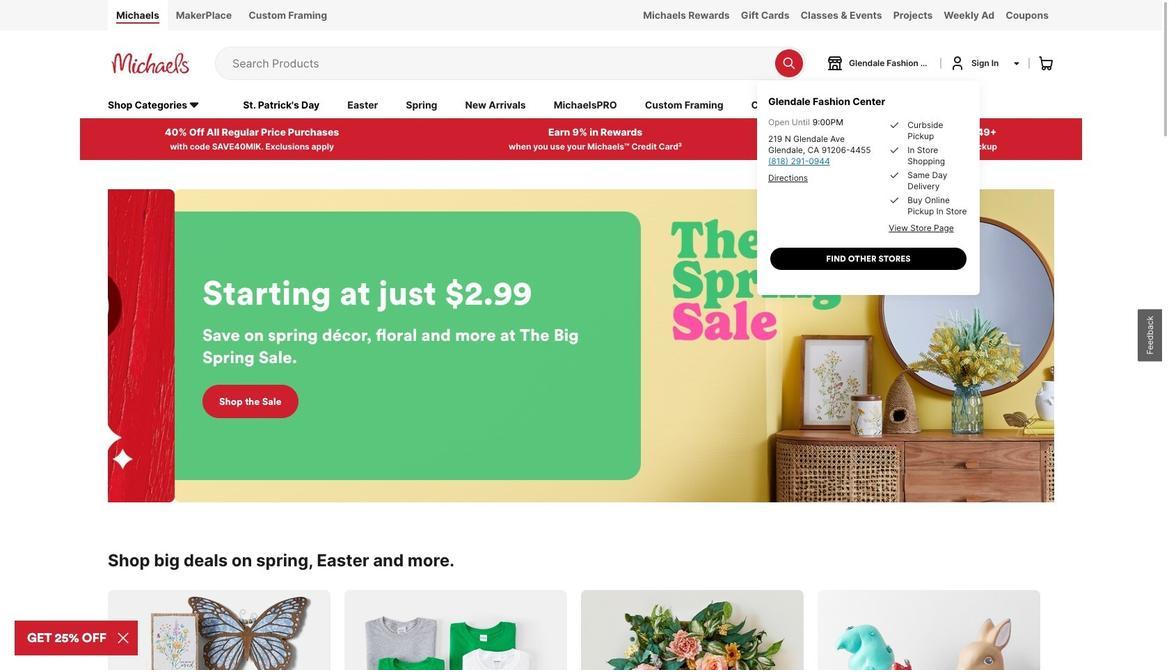 Task type: describe. For each thing, give the bounding box(es) containing it.
Search Input field
[[232, 47, 769, 79]]

search button image
[[782, 56, 796, 70]]

grey, white and green folded t-shirts image
[[345, 590, 567, 670]]

gnome and rabbit ceramic paintable crafts image
[[818, 590, 1041, 670]]

butterfly and floral décor accents on open shelves image
[[108, 590, 331, 670]]

40% off all regular price purchases image
[[0, 189, 159, 502]]

green wreath with pink and yellow flowers image
[[581, 590, 804, 670]]



Task type: locate. For each thing, give the bounding box(es) containing it.
the big spring sale logo in green and pink on yellow wall with natural wood mirror and chest image
[[159, 189, 1106, 502]]

tooltip
[[757, 64, 980, 295]]



Task type: vqa. For each thing, say whether or not it's contained in the screenshot.
Plant Lover
no



